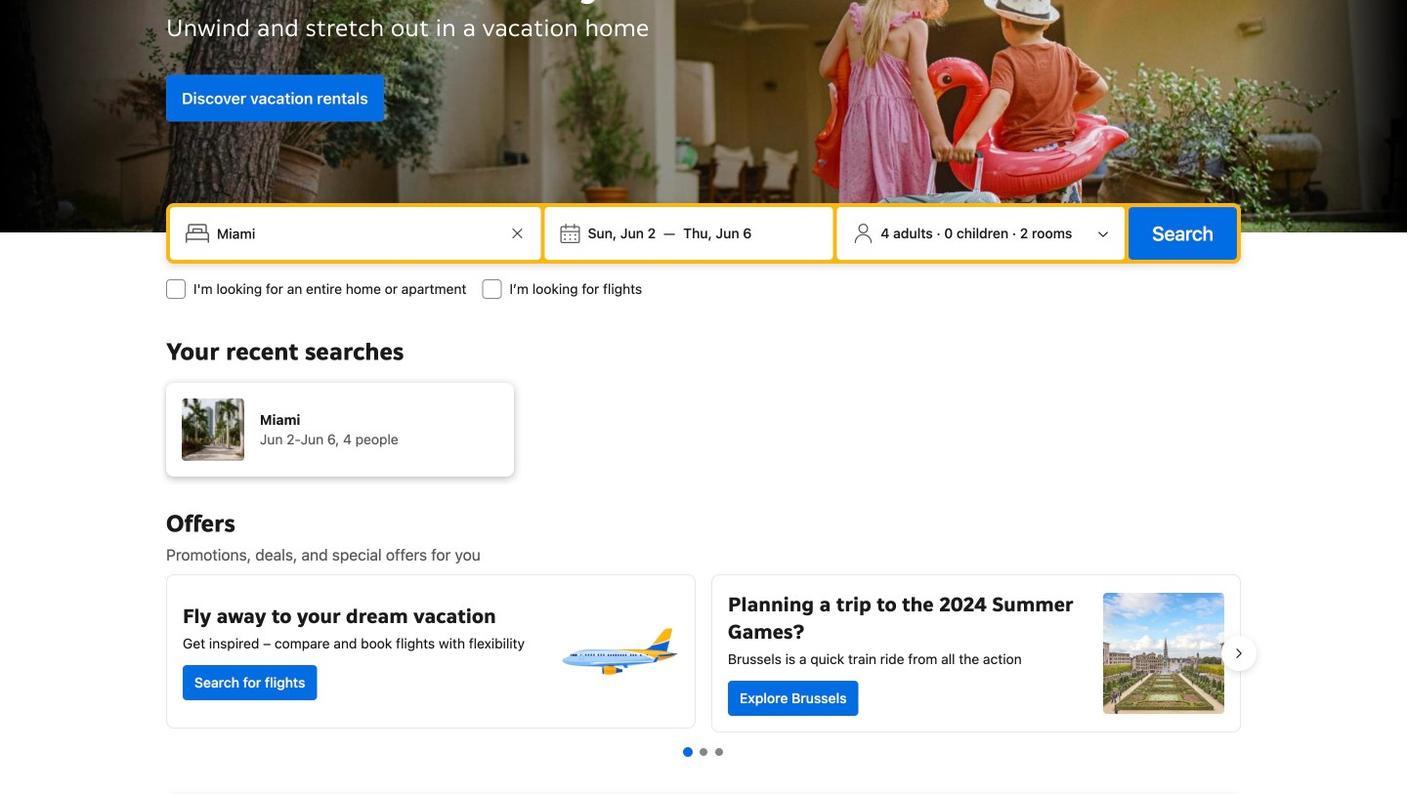 Task type: vqa. For each thing, say whether or not it's contained in the screenshot.
the 8229 in the top of the page
no



Task type: locate. For each thing, give the bounding box(es) containing it.
progress bar
[[683, 748, 723, 758]]

Where are you going? field
[[209, 216, 506, 251]]

region
[[151, 567, 1257, 741]]



Task type: describe. For each thing, give the bounding box(es) containing it.
fly away to your dream vacation image
[[558, 591, 679, 713]]

explore brussels image
[[1104, 593, 1225, 715]]



